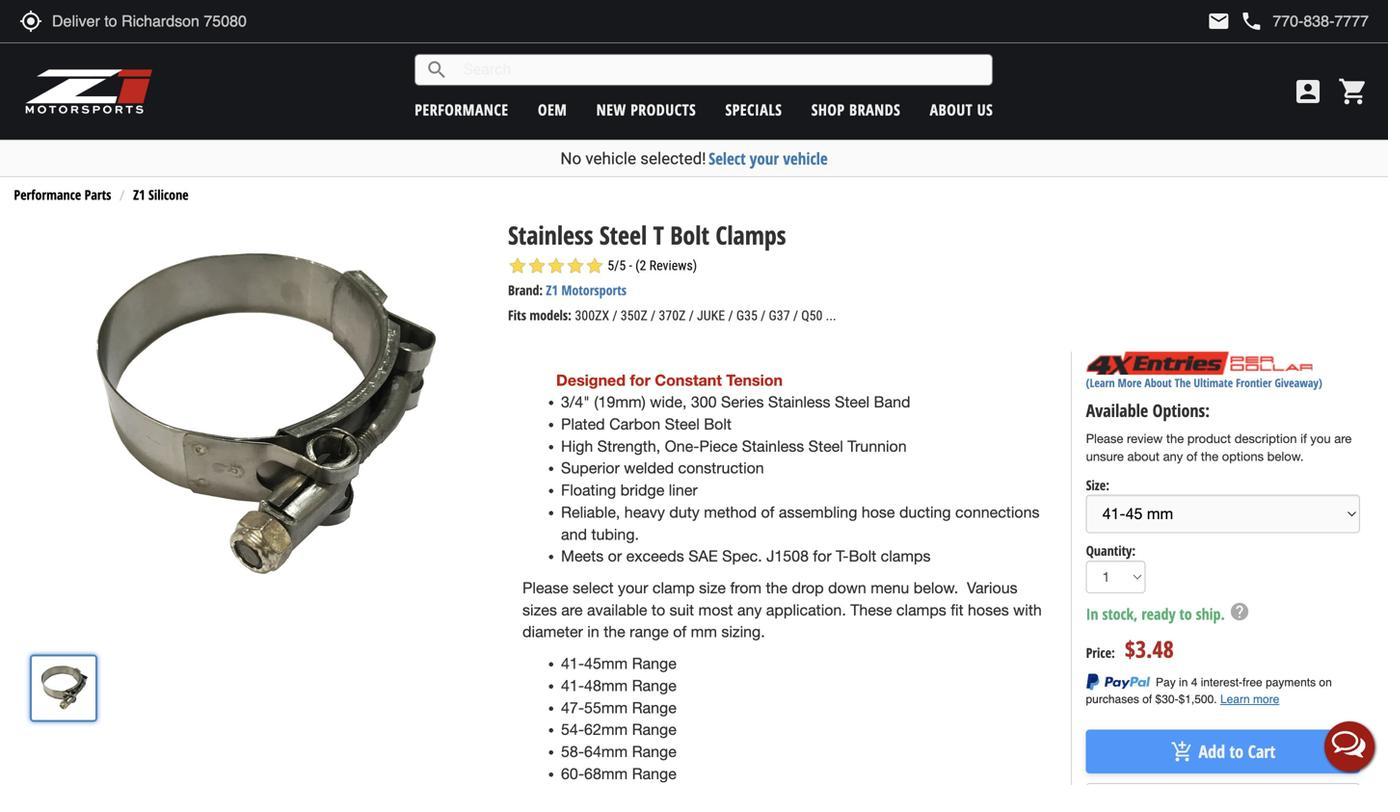 Task type: vqa. For each thing, say whether or not it's contained in the screenshot.
41-
yes



Task type: locate. For each thing, give the bounding box(es) containing it.
performance parts
[[14, 186, 111, 204]]

us
[[977, 99, 993, 120]]

/
[[613, 308, 618, 324], [651, 308, 656, 324], [689, 308, 694, 324], [728, 308, 733, 324], [761, 308, 766, 324], [793, 308, 798, 324]]

to
[[652, 602, 666, 619], [1180, 604, 1192, 625], [1230, 741, 1244, 764]]

3 / from the left
[[689, 308, 694, 324]]

64mm range
[[584, 743, 677, 761]]

any right about
[[1163, 450, 1183, 464]]

g35
[[737, 308, 758, 324]]

performance parts link
[[14, 186, 111, 204]]

2 vertical spatial of
[[673, 624, 687, 641]]

tension
[[726, 371, 783, 389]]

options:
[[1153, 399, 1210, 423]]

your right select
[[750, 148, 779, 170]]

are inside the please select your clamp size from the drop down menu below.  various sizes are available to suit most any application. these clamps fit hoses with diameter in the range of mm sizing.
[[561, 602, 583, 619]]

/ right 370z
[[689, 308, 694, 324]]

1 vertical spatial please
[[523, 580, 569, 597]]

0 vertical spatial stainless
[[508, 218, 593, 252]]

piece
[[700, 438, 738, 456]]

0 vertical spatial your
[[750, 148, 779, 170]]

41-
[[561, 655, 584, 673], [561, 677, 584, 695]]

2 / from the left
[[651, 308, 656, 324]]

2 41- from the top
[[561, 677, 584, 695]]

350z
[[621, 308, 648, 324]]

1 horizontal spatial z1
[[546, 281, 558, 300]]

62mm range
[[584, 721, 677, 739]]

1 horizontal spatial are
[[1335, 432, 1352, 447]]

0 vertical spatial about
[[930, 99, 973, 120]]

steel inside the stainless steel t bolt clamps star star star star star 5/5 - (2 reviews) brand: z1 motorsports fits models: 300zx / 350z / 370z / juke / g35 / g37 / q50 ...
[[600, 218, 647, 252]]

0 vertical spatial of
[[1187, 450, 1198, 464]]

stainless steel t bolt clamps star star star star star 5/5 - (2 reviews) brand: z1 motorsports fits models: 300zx / 350z / 370z / juke / g35 / g37 / q50 ...
[[508, 218, 837, 325]]

about
[[930, 99, 973, 120], [1145, 375, 1172, 391]]

for
[[630, 371, 651, 389], [813, 548, 832, 566]]

floating
[[561, 482, 616, 500]]

motorsports
[[562, 281, 627, 300]]

please up 'unsure'
[[1086, 432, 1124, 447]]

1 vertical spatial about
[[1145, 375, 1172, 391]]

series
[[721, 394, 764, 411]]

for up (19mm)
[[630, 371, 651, 389]]

any down the "from"
[[738, 602, 762, 619]]

1 horizontal spatial any
[[1163, 450, 1183, 464]]

vehicle right 'no'
[[586, 149, 636, 168]]

1 vertical spatial are
[[561, 602, 583, 619]]

0 vertical spatial bolt
[[670, 218, 710, 252]]

stainless up brand:
[[508, 218, 593, 252]]

application.
[[766, 602, 846, 619]]

carbon
[[610, 416, 661, 433]]

0 horizontal spatial about
[[930, 99, 973, 120]]

1 vertical spatial any
[[738, 602, 762, 619]]

2 star from the left
[[527, 257, 547, 276]]

0 vertical spatial 41-
[[561, 655, 584, 673]]

0 vertical spatial z1
[[133, 186, 145, 204]]

the down options:
[[1167, 432, 1184, 447]]

duty
[[670, 504, 700, 522]]

5 star from the left
[[585, 257, 605, 276]]

clamps up 'menu'
[[881, 548, 931, 566]]

bolt up the down
[[849, 548, 877, 566]]

steel
[[600, 218, 647, 252], [835, 394, 870, 411], [665, 416, 700, 433], [809, 438, 844, 456]]

1 horizontal spatial please
[[1086, 432, 1124, 447]]

in stock, ready to ship. help
[[1086, 602, 1251, 625]]

0 vertical spatial clamps
[[881, 548, 931, 566]]

5/5 -
[[608, 258, 632, 274]]

bolt right t
[[670, 218, 710, 252]]

add
[[1199, 741, 1226, 764]]

available
[[587, 602, 648, 619]]

plated
[[561, 416, 605, 433]]

bolt up piece
[[704, 416, 732, 433]]

/ right 350z
[[651, 308, 656, 324]]

of
[[1187, 450, 1198, 464], [761, 504, 775, 522], [673, 624, 687, 641]]

0 horizontal spatial are
[[561, 602, 583, 619]]

and
[[561, 526, 587, 544]]

z1 left silicone
[[133, 186, 145, 204]]

/ left 350z
[[613, 308, 618, 324]]

new products
[[597, 99, 696, 120]]

0 horizontal spatial of
[[673, 624, 687, 641]]

(19mm)
[[594, 394, 646, 411]]

clamps left fit
[[897, 602, 947, 619]]

drop
[[792, 580, 824, 597]]

suit
[[670, 602, 694, 619]]

vehicle
[[783, 148, 828, 170], [586, 149, 636, 168]]

your up available
[[618, 580, 648, 597]]

0 vertical spatial are
[[1335, 432, 1352, 447]]

54-
[[561, 721, 584, 739]]

0 horizontal spatial to
[[652, 602, 666, 619]]

ready
[[1142, 604, 1176, 625]]

z1 silicone link
[[133, 186, 189, 204]]

1 / from the left
[[613, 308, 618, 324]]

z1 up models:
[[546, 281, 558, 300]]

fits
[[508, 306, 526, 325]]

41- down the diameter in
[[561, 655, 584, 673]]

no
[[561, 149, 582, 168]]

to left ship.
[[1180, 604, 1192, 625]]

for left t-
[[813, 548, 832, 566]]

1 vertical spatial clamps
[[897, 602, 947, 619]]

with
[[1014, 602, 1042, 619]]

55mm range
[[584, 699, 677, 717]]

heavy
[[625, 504, 665, 522]]

of down suit
[[673, 624, 687, 641]]

0 horizontal spatial for
[[630, 371, 651, 389]]

to inside in stock, ready to ship. help
[[1180, 604, 1192, 625]]

Search search field
[[449, 55, 992, 85]]

...
[[826, 308, 837, 324]]

41- up 47-
[[561, 677, 584, 695]]

0 horizontal spatial any
[[738, 602, 762, 619]]

reliable,
[[561, 504, 620, 522]]

of inside designed for constant tension 3/4" (19mm) wide, 300 series stainless steel band plated carbon steel bolt high strength, one-piece stainless steel trunnion superior welded construction floating bridge liner reliable, heavy duty method of assembling hose ducting connections and tubing. meets or exceeds sae spec. j1508 for t-bolt clamps
[[761, 504, 775, 522]]

4 star from the left
[[566, 257, 585, 276]]

6 / from the left
[[793, 308, 798, 324]]

/ right g37
[[793, 308, 798, 324]]

ultimate
[[1194, 375, 1233, 391]]

steel up 5/5 -
[[600, 218, 647, 252]]

any inside the please select your clamp size from the drop down menu below.  various sizes are available to suit most any application. these clamps fit hoses with diameter in the range of mm sizing.
[[738, 602, 762, 619]]

of down product
[[1187, 450, 1198, 464]]

vehicle inside no vehicle selected! select your vehicle
[[586, 149, 636, 168]]

account_box
[[1293, 76, 1324, 107]]

2 vertical spatial bolt
[[849, 548, 877, 566]]

about left us
[[930, 99, 973, 120]]

/ left g37
[[761, 308, 766, 324]]

58-
[[561, 743, 584, 761]]

z1 motorsports logo image
[[24, 67, 154, 116]]

1 vertical spatial z1
[[546, 281, 558, 300]]

clamps inside the please select your clamp size from the drop down menu below.  various sizes are available to suit most any application. these clamps fit hoses with diameter in the range of mm sizing.
[[897, 602, 947, 619]]

your inside the please select your clamp size from the drop down menu below.  various sizes are available to suit most any application. these clamps fit hoses with diameter in the range of mm sizing.
[[618, 580, 648, 597]]

star
[[508, 257, 527, 276], [527, 257, 547, 276], [547, 257, 566, 276], [566, 257, 585, 276], [585, 257, 605, 276]]

0 vertical spatial please
[[1086, 432, 1124, 447]]

search
[[425, 58, 449, 81]]

clamps
[[881, 548, 931, 566], [897, 602, 947, 619]]

1 vertical spatial bolt
[[704, 416, 732, 433]]

1 vertical spatial of
[[761, 504, 775, 522]]

no vehicle selected! select your vehicle
[[561, 148, 828, 170]]

meets
[[561, 548, 604, 566]]

0 vertical spatial any
[[1163, 450, 1183, 464]]

1 horizontal spatial of
[[761, 504, 775, 522]]

of inside the please select your clamp size from the drop down menu below.  various sizes are available to suit most any application. these clamps fit hoses with diameter in the range of mm sizing.
[[673, 624, 687, 641]]

add_shopping_cart add to cart
[[1171, 741, 1276, 764]]

unsure
[[1086, 450, 1124, 464]]

to left suit
[[652, 602, 666, 619]]

0 horizontal spatial please
[[523, 580, 569, 597]]

z1 inside the stainless steel t bolt clamps star star star star star 5/5 - (2 reviews) brand: z1 motorsports fits models: 300zx / 350z / 370z / juke / g35 / g37 / q50 ...
[[546, 281, 558, 300]]

/ left g35 at the top right
[[728, 308, 733, 324]]

stainless down series
[[742, 438, 804, 456]]

to right 'add'
[[1230, 741, 1244, 764]]

price:
[[1086, 644, 1116, 662]]

3/4"
[[561, 394, 590, 411]]

0 horizontal spatial vehicle
[[586, 149, 636, 168]]

stainless down tension
[[768, 394, 831, 411]]

vehicle down shop
[[783, 148, 828, 170]]

are up the diameter in
[[561, 602, 583, 619]]

1 horizontal spatial about
[[1145, 375, 1172, 391]]

bolt inside the stainless steel t bolt clamps star star star star star 5/5 - (2 reviews) brand: z1 motorsports fits models: 300zx / 350z / 370z / juke / g35 / g37 / q50 ...
[[670, 218, 710, 252]]

clamps
[[716, 218, 786, 252]]

available
[[1086, 399, 1149, 423]]

these
[[851, 602, 892, 619]]

giveaway)
[[1275, 375, 1323, 391]]

options
[[1222, 450, 1264, 464]]

z1 motorsports link
[[546, 281, 627, 300]]

trunnion
[[848, 438, 907, 456]]

1 vertical spatial 41-
[[561, 677, 584, 695]]

to inside the please select your clamp size from the drop down menu below.  various sizes are available to suit most any application. these clamps fit hoses with diameter in the range of mm sizing.
[[652, 602, 666, 619]]

1 horizontal spatial for
[[813, 548, 832, 566]]

specials link
[[726, 99, 782, 120]]

please up sizes
[[523, 580, 569, 597]]

300
[[691, 394, 717, 411]]

1 vertical spatial your
[[618, 580, 648, 597]]

constant
[[655, 371, 722, 389]]

about left the
[[1145, 375, 1172, 391]]

the
[[1167, 432, 1184, 447], [1201, 450, 1219, 464], [766, 580, 788, 597], [604, 624, 626, 641]]

help
[[1229, 602, 1251, 623]]

stock,
[[1103, 604, 1138, 625]]

silicone
[[149, 186, 189, 204]]

exceeds
[[626, 548, 684, 566]]

about us link
[[930, 99, 993, 120]]

2 horizontal spatial of
[[1187, 450, 1198, 464]]

0 horizontal spatial your
[[618, 580, 648, 597]]

are right you
[[1335, 432, 1352, 447]]

of right method
[[761, 504, 775, 522]]

1 horizontal spatial to
[[1180, 604, 1192, 625]]

1 horizontal spatial vehicle
[[783, 148, 828, 170]]

band
[[874, 394, 911, 411]]

z1 silicone
[[133, 186, 189, 204]]

connections
[[956, 504, 1040, 522]]

g37
[[769, 308, 790, 324]]

steel left trunnion
[[809, 438, 844, 456]]



Task type: describe. For each thing, give the bounding box(es) containing it.
are inside (learn more about the ultimate frontier giveaway) available options: please review the product description if you are unsure about any of the options below.
[[1335, 432, 1352, 447]]

ship.
[[1196, 604, 1225, 625]]

shop
[[812, 99, 845, 120]]

various
[[967, 580, 1018, 597]]

the right the "from"
[[766, 580, 788, 597]]

q50
[[802, 308, 823, 324]]

parts
[[85, 186, 111, 204]]

hose
[[862, 504, 895, 522]]

the down product
[[1201, 450, 1219, 464]]

quantity:
[[1086, 542, 1136, 560]]

1 41- from the top
[[561, 655, 584, 673]]

performance
[[14, 186, 81, 204]]

shop brands link
[[812, 99, 901, 120]]

tubing.
[[592, 526, 639, 544]]

select
[[573, 580, 614, 597]]

45mm range
[[584, 655, 677, 673]]

stainless inside the stainless steel t bolt clamps star star star star star 5/5 - (2 reviews) brand: z1 motorsports fits models: 300zx / 350z / 370z / juke / g35 / g37 / q50 ...
[[508, 218, 593, 252]]

fit
[[951, 602, 964, 619]]

about
[[1128, 450, 1160, 464]]

account_box link
[[1288, 76, 1329, 107]]

from
[[730, 580, 762, 597]]

2 vertical spatial stainless
[[742, 438, 804, 456]]

oem
[[538, 99, 567, 120]]

phone
[[1240, 10, 1264, 33]]

60-
[[561, 765, 584, 783]]

$3.48
[[1125, 634, 1174, 665]]

cart
[[1248, 741, 1276, 764]]

please inside (learn more about the ultimate frontier giveaway) available options: please review the product description if you are unsure about any of the options below.
[[1086, 432, 1124, 447]]

3 star from the left
[[547, 257, 566, 276]]

performance
[[415, 99, 509, 120]]

hoses
[[968, 602, 1009, 619]]

assembling
[[779, 504, 858, 522]]

designed for constant tension 3/4" (19mm) wide, 300 series stainless steel band plated carbon steel bolt high strength, one-piece stainless steel trunnion superior welded construction floating bridge liner reliable, heavy duty method of assembling hose ducting connections and tubing. meets or exceeds sae spec. j1508 for t-bolt clamps
[[556, 371, 1040, 566]]

models:
[[530, 306, 572, 325]]

menu
[[871, 580, 910, 597]]

please select your clamp size from the drop down menu below.  various sizes are available to suit most any application. these clamps fit hoses with diameter in the range of mm sizing.
[[523, 580, 1042, 641]]

5 / from the left
[[761, 308, 766, 324]]

below.
[[1268, 450, 1304, 464]]

frontier
[[1236, 375, 1272, 391]]

high
[[561, 438, 593, 456]]

in
[[1086, 604, 1099, 625]]

superior
[[561, 460, 620, 478]]

1 horizontal spatial your
[[750, 148, 779, 170]]

mail
[[1208, 10, 1231, 33]]

description
[[1235, 432, 1297, 447]]

(learn
[[1086, 375, 1115, 391]]

wide,
[[650, 394, 687, 411]]

clamp
[[653, 580, 695, 597]]

0 horizontal spatial z1
[[133, 186, 145, 204]]

shop brands
[[812, 99, 901, 120]]

range
[[632, 765, 677, 783]]

please inside the please select your clamp size from the drop down menu below.  various sizes are available to suit most any application. these clamps fit hoses with diameter in the range of mm sizing.
[[523, 580, 569, 597]]

if
[[1301, 432, 1307, 447]]

shopping_cart link
[[1334, 76, 1369, 107]]

price: $3.48
[[1086, 634, 1174, 665]]

300zx
[[575, 308, 610, 324]]

oem link
[[538, 99, 567, 120]]

down
[[828, 580, 867, 597]]

2 horizontal spatial to
[[1230, 741, 1244, 764]]

the
[[1175, 375, 1191, 391]]

mm
[[691, 624, 717, 641]]

size:
[[1086, 476, 1110, 494]]

steel left band
[[835, 394, 870, 411]]

about inside (learn more about the ultimate frontier giveaway) available options: please review the product description if you are unsure about any of the options below.
[[1145, 375, 1172, 391]]

of inside (learn more about the ultimate frontier giveaway) available options: please review the product description if you are unsure about any of the options below.
[[1187, 450, 1198, 464]]

68mm
[[584, 765, 628, 783]]

bridge
[[621, 482, 665, 500]]

or
[[608, 548, 622, 566]]

most
[[699, 602, 733, 619]]

range
[[630, 624, 669, 641]]

1 vertical spatial stainless
[[768, 394, 831, 411]]

method
[[704, 504, 757, 522]]

select
[[709, 148, 746, 170]]

370z
[[659, 308, 686, 324]]

product
[[1188, 432, 1231, 447]]

steel up one-
[[665, 416, 700, 433]]

phone link
[[1240, 10, 1369, 33]]

my_location
[[19, 10, 42, 33]]

size
[[699, 580, 726, 597]]

1 star from the left
[[508, 257, 527, 276]]

the down available
[[604, 624, 626, 641]]

41-45mm range 41-48mm range 47-55mm range 54-62mm range 58-64mm range 60-68mm range
[[561, 655, 677, 783]]

more
[[1118, 375, 1142, 391]]

j1508
[[767, 548, 809, 566]]

shopping_cart
[[1338, 76, 1369, 107]]

clamps inside designed for constant tension 3/4" (19mm) wide, 300 series stainless steel band plated carbon steel bolt high strength, one-piece stainless steel trunnion superior welded construction floating bridge liner reliable, heavy duty method of assembling hose ducting connections and tubing. meets or exceeds sae spec. j1508 for t-bolt clamps
[[881, 548, 931, 566]]

construction
[[678, 460, 764, 478]]

1 vertical spatial for
[[813, 548, 832, 566]]

any inside (learn more about the ultimate frontier giveaway) available options: please review the product description if you are unsure about any of the options below.
[[1163, 450, 1183, 464]]

sizes
[[523, 602, 557, 619]]

4 / from the left
[[728, 308, 733, 324]]

selected!
[[641, 149, 706, 168]]

0 vertical spatial for
[[630, 371, 651, 389]]

juke
[[697, 308, 725, 324]]



